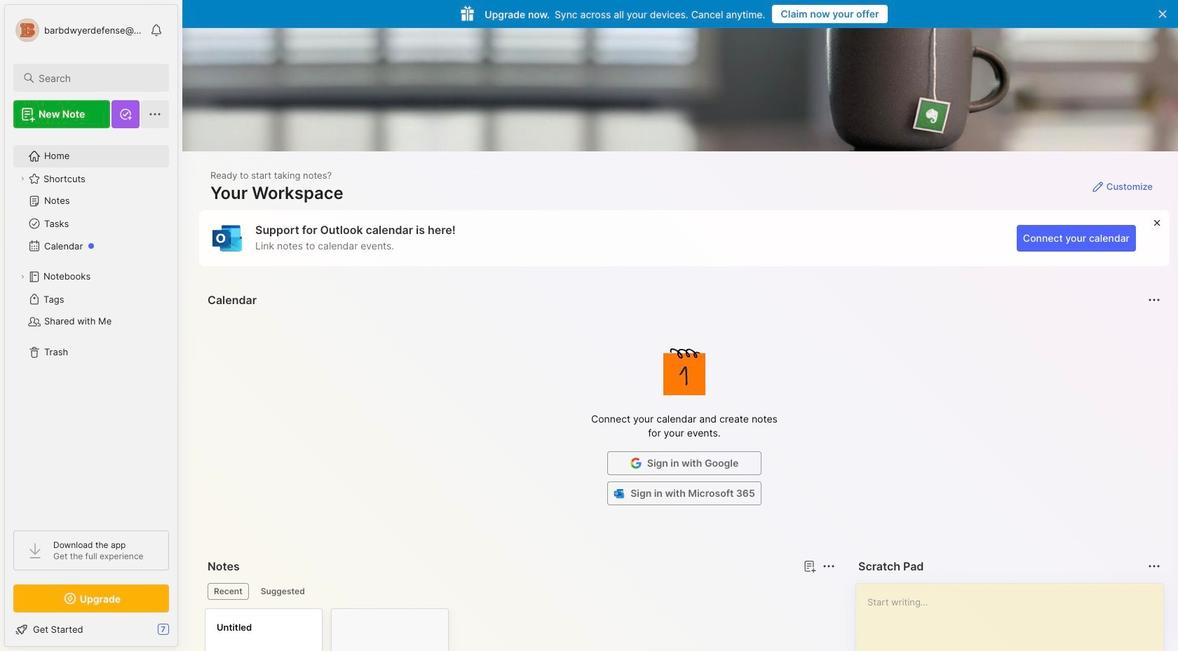 Task type: describe. For each thing, give the bounding box(es) containing it.
main element
[[0, 0, 182, 652]]

1 horizontal spatial more actions field
[[1145, 290, 1164, 310]]

none search field inside main element
[[39, 69, 156, 86]]

click to collapse image
[[177, 626, 188, 643]]

Search text field
[[39, 72, 156, 85]]

Account field
[[13, 16, 143, 44]]



Task type: locate. For each thing, give the bounding box(es) containing it.
0 horizontal spatial tab
[[208, 584, 249, 600]]

row group
[[205, 609, 457, 652]]

None search field
[[39, 69, 156, 86]]

expand notebooks image
[[18, 273, 27, 281]]

1 vertical spatial more actions field
[[819, 557, 839, 577]]

1 tab from the left
[[208, 584, 249, 600]]

tree
[[5, 137, 177, 518]]

2 tab from the left
[[254, 584, 311, 600]]

1 horizontal spatial tab
[[254, 584, 311, 600]]

tree inside main element
[[5, 137, 177, 518]]

Start writing… text field
[[868, 584, 1163, 652]]

more actions image
[[821, 558, 838, 575]]

0 horizontal spatial more actions field
[[819, 557, 839, 577]]

0 vertical spatial more actions field
[[1145, 290, 1164, 310]]

More actions field
[[1145, 290, 1164, 310], [819, 557, 839, 577]]

tab
[[208, 584, 249, 600], [254, 584, 311, 600]]

tab list
[[208, 584, 833, 600]]

Help and Learning task checklist field
[[5, 619, 177, 641]]



Task type: vqa. For each thing, say whether or not it's contained in the screenshot.
the right More actions FIELD
yes



